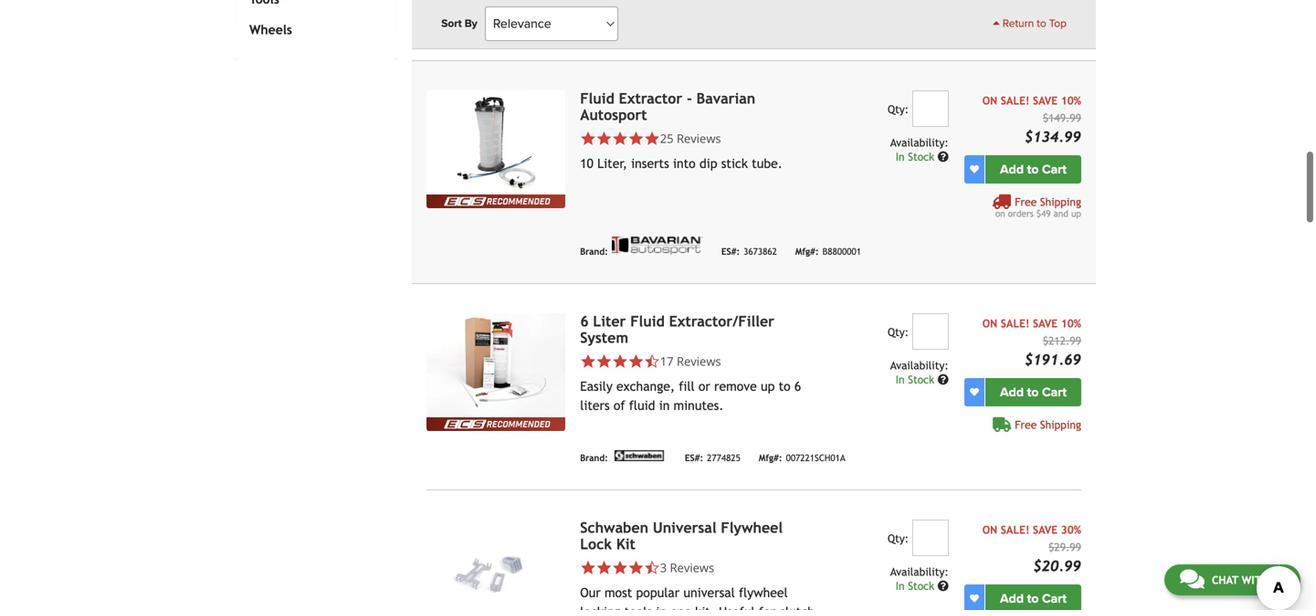 Task type: describe. For each thing, give the bounding box(es) containing it.
us
[[1272, 574, 1285, 586]]

fluid extractor - bavarian autosport link
[[580, 90, 756, 123]]

up inside free shipping on orders $49 and up
[[1071, 208, 1082, 219]]

6 liter fluid extractor/filler system link
[[580, 313, 775, 346]]

qty: for $191.69
[[888, 325, 909, 338]]

es#2774825 - 007221sch01a - 6 liter fluid extractor/filler system - easily exchange, fill or remove up to 6 liters of fluid in minutes. - schwaben - audi bmw volkswagen mercedes benz mini porsche image
[[427, 313, 566, 417]]

tube.
[[752, 156, 783, 171]]

liters
[[580, 398, 610, 413]]

3 cart from the top
[[1042, 591, 1067, 606]]

25
[[660, 130, 674, 146]]

2 schwaben - corporate logo image from the top
[[612, 450, 667, 461]]

1 25 reviews link from the left
[[580, 130, 816, 146]]

most
[[605, 585, 632, 600]]

1 17 reviews link from the left
[[580, 353, 816, 369]]

availability: for $191.69
[[890, 359, 949, 372]]

in inside easily exchange, fill or remove up to 6 liters of fluid in minutes.
[[659, 398, 670, 413]]

caret up image
[[993, 17, 1000, 28]]

kit.
[[695, 605, 715, 610]]

6 inside easily exchange, fill or remove up to 6 liters of fluid in minutes.
[[795, 379, 801, 394]]

of
[[614, 398, 625, 413]]

schwaben universal flywheel lock kit link
[[580, 519, 783, 552]]

free shipping
[[1015, 418, 1082, 431]]

add for $134.99
[[1000, 161, 1024, 177]]

on
[[996, 208, 1005, 219]]

add to wish list image for $20.99
[[970, 594, 979, 603]]

add to wish list image for $134.99
[[970, 165, 979, 174]]

liter,
[[598, 156, 628, 171]]

free shipping on orders $49 and up
[[996, 195, 1082, 219]]

add to cart for $191.69
[[1000, 384, 1067, 400]]

b8800001
[[823, 246, 861, 257]]

$212.99
[[1043, 334, 1082, 347]]

universal
[[684, 585, 735, 600]]

wheels link
[[246, 14, 378, 45]]

half star image for 3 reviews
[[644, 560, 660, 576]]

to for $191.69
[[1027, 384, 1039, 400]]

6 inside 6 liter fluid extractor/filler system
[[580, 313, 589, 330]]

$149.99
[[1043, 111, 1082, 124]]

1 schwaben - corporate logo image from the top
[[612, 21, 667, 32]]

locking
[[580, 605, 621, 610]]

fluid
[[629, 398, 655, 413]]

or
[[699, 379, 711, 394]]

add to cart button for $134.99
[[986, 155, 1082, 183]]

easily exchange, fill or remove up to 6 liters of fluid in minutes.
[[580, 379, 801, 413]]

useful
[[719, 605, 755, 610]]

17 reviews
[[660, 353, 721, 369]]

es#2952254 - 014433sch01a - schwaben universal flywheel lock kit - our most popular universal flywheel locking tools in one kit. useful for clutch and flywheel changes. - schwaben - audi bmw volkswagen mercedes benz mini porsche image
[[427, 520, 566, 610]]

mfg#: for 6 liter fluid extractor/filler system
[[759, 453, 782, 463]]

3 stock from the top
[[908, 579, 935, 592]]

add to wish list image
[[970, 388, 979, 397]]

on sale!                         save 30% $29.99 $20.99
[[983, 523, 1082, 574]]

in for $191.69
[[896, 373, 905, 386]]

3 reviews
[[660, 559, 715, 576]]

schwaben universal flywheel lock kit
[[580, 519, 783, 552]]

half star image for 17 reviews
[[644, 353, 660, 369]]

on for $191.69
[[983, 317, 998, 330]]

in stock for $191.69
[[896, 373, 938, 386]]

17
[[660, 353, 674, 369]]

exchange,
[[617, 379, 675, 394]]

chat with us
[[1212, 574, 1285, 586]]

10
[[580, 156, 594, 171]]

3 availability: from the top
[[890, 565, 949, 578]]

sort by
[[441, 17, 478, 30]]

return to top
[[1000, 17, 1067, 30]]

into
[[673, 156, 696, 171]]

3 add from the top
[[1000, 591, 1024, 606]]

universal
[[653, 519, 717, 536]]

cart for $134.99
[[1042, 161, 1067, 177]]

fluid inside 6 liter fluid extractor/filler system
[[630, 313, 665, 330]]

sort
[[441, 17, 462, 30]]

save for $191.69
[[1033, 317, 1058, 330]]

es#: for 6 liter fluid extractor/filler system
[[685, 453, 704, 463]]

brand: for 6
[[580, 453, 608, 463]]

es#: 3673862
[[721, 246, 777, 257]]

to for $20.99
[[1027, 591, 1039, 606]]

stick
[[721, 156, 748, 171]]

and
[[1054, 208, 1069, 219]]

extractor/filler
[[669, 313, 775, 330]]

our most popular universal flywheel locking tools in one kit. useful for clutc
[[580, 585, 815, 610]]

10% for $191.69
[[1061, 317, 1082, 330]]

es#: for fluid extractor - bavarian autosport
[[721, 246, 740, 257]]

$49
[[1037, 208, 1051, 219]]

2 question circle image from the top
[[938, 580, 949, 591]]

top
[[1049, 17, 1067, 30]]

30%
[[1061, 523, 1082, 536]]

$134.99
[[1025, 128, 1082, 145]]

sale! for $191.69
[[1001, 317, 1030, 330]]

3
[[660, 559, 667, 576]]

flywheel
[[721, 519, 783, 536]]

$191.69
[[1025, 351, 1082, 368]]

$20.99
[[1033, 557, 1082, 574]]

easily
[[580, 379, 613, 394]]

3 in stock from the top
[[896, 579, 938, 592]]

on sale!                         save 10% $212.99 $191.69
[[983, 317, 1082, 368]]

25 reviews
[[660, 130, 721, 146]]

3 add to cart from the top
[[1000, 591, 1067, 606]]

es#: 2774825
[[685, 453, 741, 463]]

minutes.
[[674, 398, 724, 413]]

kit
[[616, 536, 636, 552]]

to for $134.99
[[1027, 161, 1039, 177]]

liter
[[593, 313, 626, 330]]

shipping for free shipping
[[1040, 418, 1082, 431]]

mfg#: 007221sch01a
[[759, 453, 846, 463]]

fill
[[679, 379, 695, 394]]

reviews for bavarian
[[677, 130, 721, 146]]

3 add to cart button from the top
[[986, 584, 1082, 610]]

wheels
[[249, 22, 292, 37]]

1 question circle image from the top
[[938, 374, 949, 385]]



Task type: vqa. For each thing, say whether or not it's contained in the screenshot.
Pad within "Front & Rear Euro Ceramic Brake Pad Kit"
no



Task type: locate. For each thing, give the bounding box(es) containing it.
0 horizontal spatial es#:
[[685, 453, 704, 463]]

chat with us link
[[1165, 565, 1301, 596]]

1 on from the top
[[983, 94, 998, 107]]

2 in from the top
[[896, 373, 905, 386]]

ecs tuning recommends this product. image for system
[[427, 417, 566, 431]]

half star image up exchange,
[[644, 353, 660, 369]]

shipping
[[1040, 195, 1082, 208], [1040, 418, 1082, 431]]

1 vertical spatial on
[[983, 317, 998, 330]]

add up orders
[[1000, 161, 1024, 177]]

3 in from the top
[[896, 579, 905, 592]]

bavarian
[[697, 90, 756, 107]]

question circle image
[[938, 151, 949, 162]]

by
[[465, 17, 478, 30]]

0 vertical spatial 6
[[580, 313, 589, 330]]

free right the on
[[1015, 195, 1037, 208]]

on inside on sale!                         save 10% $212.99 $191.69
[[983, 317, 998, 330]]

2 free from the top
[[1015, 418, 1037, 431]]

1 vertical spatial add
[[1000, 384, 1024, 400]]

in right fluid
[[659, 398, 670, 413]]

ecs tuning recommends this product. image
[[427, 194, 566, 208], [427, 417, 566, 431]]

1 horizontal spatial 6
[[795, 379, 801, 394]]

1 horizontal spatial fluid
[[630, 313, 665, 330]]

reviews up or
[[677, 353, 721, 369]]

1 save from the top
[[1033, 94, 1058, 107]]

1 vertical spatial mfg#:
[[759, 453, 782, 463]]

1 availability: from the top
[[890, 136, 949, 149]]

2 shipping from the top
[[1040, 418, 1082, 431]]

qty: for $134.99
[[888, 103, 909, 115]]

save
[[1033, 94, 1058, 107], [1033, 317, 1058, 330], [1033, 523, 1058, 536]]

2 vertical spatial in stock
[[896, 579, 938, 592]]

0 horizontal spatial fluid
[[580, 90, 615, 107]]

add
[[1000, 161, 1024, 177], [1000, 384, 1024, 400], [1000, 591, 1024, 606]]

2 10% from the top
[[1061, 317, 1082, 330]]

17 reviews link
[[580, 353, 816, 369], [660, 353, 721, 369]]

$29.99
[[1049, 541, 1082, 553]]

sale! up $191.69
[[1001, 317, 1030, 330]]

ecs tuning recommends this product. image for autosport
[[427, 194, 566, 208]]

for
[[759, 605, 775, 610]]

to right remove at right
[[779, 379, 791, 394]]

2 qty: from the top
[[888, 325, 909, 338]]

reviews right 3
[[670, 559, 715, 576]]

cart
[[1042, 161, 1067, 177], [1042, 384, 1067, 400], [1042, 591, 1067, 606]]

add to cart button up the free shipping
[[986, 378, 1082, 406]]

0 vertical spatial in
[[659, 398, 670, 413]]

1 vertical spatial cart
[[1042, 384, 1067, 400]]

schwaben - corporate logo image down fluid
[[612, 450, 667, 461]]

2 vertical spatial add
[[1000, 591, 1024, 606]]

to up the free shipping
[[1027, 384, 1039, 400]]

3 reviews link
[[580, 559, 816, 576], [660, 559, 715, 576]]

0 vertical spatial add to cart
[[1000, 161, 1067, 177]]

1 vertical spatial in
[[896, 373, 905, 386]]

1 vertical spatial ecs tuning recommends this product. image
[[427, 417, 566, 431]]

1 vertical spatial stock
[[908, 373, 935, 386]]

0 vertical spatial stock
[[908, 150, 935, 163]]

autosport
[[580, 106, 647, 123]]

2 in stock from the top
[[896, 373, 938, 386]]

1 vertical spatial free
[[1015, 418, 1037, 431]]

3 reviews link up universal
[[580, 559, 816, 576]]

0 vertical spatial save
[[1033, 94, 1058, 107]]

2 vertical spatial on
[[983, 523, 998, 536]]

2 vertical spatial availability:
[[890, 565, 949, 578]]

es#3673862 - b8800001 - fluid extractor - bavarian autosport - 10 liter, inserts into dip stick tube. - bav auto tools - audi bmw volkswagen mercedes benz mini porsche image
[[427, 90, 566, 194]]

0 vertical spatial qty:
[[888, 103, 909, 115]]

fluid right 'liter'
[[630, 313, 665, 330]]

chat
[[1212, 574, 1239, 586]]

1 vertical spatial half star image
[[644, 560, 660, 576]]

schwaben
[[580, 519, 649, 536]]

0 vertical spatial fluid
[[580, 90, 615, 107]]

0 vertical spatial free
[[1015, 195, 1037, 208]]

dip
[[700, 156, 718, 171]]

2 vertical spatial add to cart
[[1000, 591, 1067, 606]]

system
[[580, 329, 629, 346]]

save inside on sale!                         save 10% $212.99 $191.69
[[1033, 317, 1058, 330]]

in
[[659, 398, 670, 413], [656, 605, 667, 610]]

0 horizontal spatial 6
[[580, 313, 589, 330]]

0 vertical spatial es#:
[[721, 246, 740, 257]]

sale! inside on sale!                         save 30% $29.99 $20.99
[[1001, 523, 1030, 536]]

3 save from the top
[[1033, 523, 1058, 536]]

2 vertical spatial save
[[1033, 523, 1058, 536]]

25 reviews link up dip on the top
[[580, 130, 816, 146]]

1 vertical spatial up
[[761, 379, 775, 394]]

0 vertical spatial cart
[[1042, 161, 1067, 177]]

save for $134.99
[[1033, 94, 1058, 107]]

1 horizontal spatial es#:
[[721, 246, 740, 257]]

remove
[[714, 379, 757, 394]]

10% up $212.99
[[1061, 317, 1082, 330]]

2 cart from the top
[[1042, 384, 1067, 400]]

save up $212.99
[[1033, 317, 1058, 330]]

to inside easily exchange, fill or remove up to 6 liters of fluid in minutes.
[[779, 379, 791, 394]]

fluid inside fluid extractor - bavarian autosport
[[580, 90, 615, 107]]

1 vertical spatial add to cart button
[[986, 378, 1082, 406]]

popular
[[636, 585, 680, 600]]

2 add to wish list image from the top
[[970, 594, 979, 603]]

comments image
[[1180, 568, 1205, 590]]

1 vertical spatial schwaben - corporate logo image
[[612, 450, 667, 461]]

mfg#: for fluid extractor - bavarian autosport
[[796, 246, 819, 257]]

2 vertical spatial qty:
[[888, 532, 909, 545]]

shipping for free shipping on orders $49 and up
[[1040, 195, 1082, 208]]

0 vertical spatial half star image
[[644, 353, 660, 369]]

1 in stock from the top
[[896, 150, 938, 163]]

add to cart up the free shipping
[[1000, 384, 1067, 400]]

10% for $134.99
[[1061, 94, 1082, 107]]

cart down $191.69
[[1042, 384, 1067, 400]]

half star image inside 17 reviews link
[[644, 353, 660, 369]]

1 cart from the top
[[1042, 161, 1067, 177]]

on
[[983, 94, 998, 107], [983, 317, 998, 330], [983, 523, 998, 536]]

sale! up '$134.99'
[[1001, 94, 1030, 107]]

2 vertical spatial stock
[[908, 579, 935, 592]]

0 vertical spatial schwaben - corporate logo image
[[612, 21, 667, 32]]

cart down '$134.99'
[[1042, 161, 1067, 177]]

free for free shipping
[[1015, 418, 1037, 431]]

1 vertical spatial shipping
[[1040, 418, 1082, 431]]

1 vertical spatial qty:
[[888, 325, 909, 338]]

10% inside on sale!                         save 10% $149.99 $134.99
[[1061, 94, 1082, 107]]

reviews for extractor/filler
[[677, 353, 721, 369]]

3 sale! from the top
[[1001, 523, 1030, 536]]

availability:
[[890, 136, 949, 149], [890, 359, 949, 372], [890, 565, 949, 578]]

1 vertical spatial es#:
[[685, 453, 704, 463]]

1 vertical spatial save
[[1033, 317, 1058, 330]]

2 vertical spatial cart
[[1042, 591, 1067, 606]]

1 vertical spatial add to cart
[[1000, 384, 1067, 400]]

None number field
[[912, 90, 949, 127], [912, 313, 949, 350], [912, 520, 949, 556], [912, 90, 949, 127], [912, 313, 949, 350], [912, 520, 949, 556]]

0 vertical spatial shipping
[[1040, 195, 1082, 208]]

mfg#: b8800001
[[796, 246, 861, 257]]

es#: left 2774825
[[685, 453, 704, 463]]

1 in from the top
[[896, 150, 905, 163]]

6 right remove at right
[[795, 379, 801, 394]]

2 vertical spatial reviews
[[670, 559, 715, 576]]

0 horizontal spatial up
[[761, 379, 775, 394]]

1 add to cart from the top
[[1000, 161, 1067, 177]]

add to cart button down $20.99
[[986, 584, 1082, 610]]

to
[[1037, 17, 1047, 30], [1027, 161, 1039, 177], [779, 379, 791, 394], [1027, 384, 1039, 400], [1027, 591, 1039, 606]]

stock for $191.69
[[908, 373, 935, 386]]

return to top link
[[993, 16, 1067, 32]]

17 reviews link up fill
[[660, 353, 721, 369]]

save inside on sale!                         save 10% $149.99 $134.99
[[1033, 94, 1058, 107]]

on inside on sale!                         save 10% $149.99 $134.99
[[983, 94, 998, 107]]

10% up $149.99
[[1061, 94, 1082, 107]]

save up $149.99
[[1033, 94, 1058, 107]]

to up free shipping on orders $49 and up
[[1027, 161, 1039, 177]]

1 half star image from the top
[[644, 353, 660, 369]]

3 on from the top
[[983, 523, 998, 536]]

brand: down liters in the bottom left of the page
[[580, 453, 608, 463]]

2 sale! from the top
[[1001, 317, 1030, 330]]

mfg#: left the b8800001
[[796, 246, 819, 257]]

25 reviews link
[[580, 130, 816, 146], [660, 130, 721, 146]]

1 vertical spatial 10%
[[1061, 317, 1082, 330]]

brand: for fluid
[[580, 246, 608, 257]]

free down $191.69
[[1015, 418, 1037, 431]]

one
[[671, 605, 691, 610]]

add to cart button
[[986, 155, 1082, 183], [986, 378, 1082, 406], [986, 584, 1082, 610]]

2 3 reviews link from the left
[[660, 559, 715, 576]]

our
[[580, 585, 601, 600]]

question circle image
[[938, 374, 949, 385], [938, 580, 949, 591]]

add right add to wish list image
[[1000, 384, 1024, 400]]

2 stock from the top
[[908, 373, 935, 386]]

2 add to cart button from the top
[[986, 378, 1082, 406]]

0 vertical spatial in
[[896, 150, 905, 163]]

1 free from the top
[[1015, 195, 1037, 208]]

2774825
[[707, 453, 741, 463]]

1 sale! from the top
[[1001, 94, 1030, 107]]

add to wish list image
[[970, 165, 979, 174], [970, 594, 979, 603]]

add to cart button for $191.69
[[986, 378, 1082, 406]]

lock
[[580, 536, 612, 552]]

0 vertical spatial 10%
[[1061, 94, 1082, 107]]

0 vertical spatial brand:
[[580, 23, 608, 34]]

10%
[[1061, 94, 1082, 107], [1061, 317, 1082, 330]]

reviews up dip on the top
[[677, 130, 721, 146]]

1 vertical spatial question circle image
[[938, 580, 949, 591]]

add to cart up free shipping on orders $49 and up
[[1000, 161, 1067, 177]]

2 save from the top
[[1033, 317, 1058, 330]]

1 qty: from the top
[[888, 103, 909, 115]]

1 add to cart button from the top
[[986, 155, 1082, 183]]

add for $191.69
[[1000, 384, 1024, 400]]

6
[[580, 313, 589, 330], [795, 379, 801, 394]]

2 vertical spatial sale!
[[1001, 523, 1030, 536]]

1 vertical spatial fluid
[[630, 313, 665, 330]]

schwaben - corporate logo image
[[612, 21, 667, 32], [612, 450, 667, 461]]

availability: for $134.99
[[890, 136, 949, 149]]

6 left 'liter'
[[580, 313, 589, 330]]

0 vertical spatial mfg#:
[[796, 246, 819, 257]]

bav auto tools - corporate logo image
[[612, 236, 703, 255]]

1 vertical spatial reviews
[[677, 353, 721, 369]]

1 add from the top
[[1000, 161, 1024, 177]]

stock for $134.99
[[908, 150, 935, 163]]

sale! for $134.99
[[1001, 94, 1030, 107]]

brand: left bav auto tools - corporate logo
[[580, 246, 608, 257]]

reviews
[[677, 130, 721, 146], [677, 353, 721, 369], [670, 559, 715, 576]]

cart for $191.69
[[1042, 384, 1067, 400]]

3 brand: from the top
[[580, 453, 608, 463]]

half star image up the popular
[[644, 560, 660, 576]]

shipping inside free shipping on orders $49 and up
[[1040, 195, 1082, 208]]

brand:
[[580, 23, 608, 34], [580, 246, 608, 257], [580, 453, 608, 463]]

to left top
[[1037, 17, 1047, 30]]

inserts
[[631, 156, 669, 171]]

3 qty: from the top
[[888, 532, 909, 545]]

0 vertical spatial add to cart button
[[986, 155, 1082, 183]]

star image
[[596, 130, 612, 146], [596, 353, 612, 369], [612, 353, 628, 369], [628, 353, 644, 369]]

17 reviews link up or
[[580, 353, 816, 369]]

1 vertical spatial brand:
[[580, 246, 608, 257]]

1 ecs tuning recommends this product. image from the top
[[427, 194, 566, 208]]

1 vertical spatial sale!
[[1001, 317, 1030, 330]]

free
[[1015, 195, 1037, 208], [1015, 418, 1037, 431]]

in down the popular
[[656, 605, 667, 610]]

half star image
[[644, 353, 660, 369], [644, 560, 660, 576]]

save inside on sale!                         save 30% $29.99 $20.99
[[1033, 523, 1058, 536]]

2 ecs tuning recommends this product. image from the top
[[427, 417, 566, 431]]

0 horizontal spatial mfg#:
[[759, 453, 782, 463]]

schwaben - corporate logo image up extractor
[[612, 21, 667, 32]]

in for $134.99
[[896, 150, 905, 163]]

2 half star image from the top
[[644, 560, 660, 576]]

2 add to cart from the top
[[1000, 384, 1067, 400]]

star image
[[580, 130, 596, 146], [612, 130, 628, 146], [628, 130, 644, 146], [644, 130, 660, 146], [580, 353, 596, 369], [580, 560, 596, 576], [596, 560, 612, 576], [612, 560, 628, 576], [628, 560, 644, 576]]

es#: left 3673862
[[721, 246, 740, 257]]

0 vertical spatial sale!
[[1001, 94, 1030, 107]]

on for $134.99
[[983, 94, 998, 107]]

6 liter fluid extractor/filler system
[[580, 313, 775, 346]]

1 vertical spatial in stock
[[896, 373, 938, 386]]

to down $20.99
[[1027, 591, 1039, 606]]

add to cart for $134.99
[[1000, 161, 1067, 177]]

3673862
[[744, 246, 777, 257]]

0 vertical spatial reviews
[[677, 130, 721, 146]]

add to cart down $20.99
[[1000, 591, 1067, 606]]

3 reviews link up our most popular universal flywheel locking tools in one kit. useful for clutc
[[660, 559, 715, 576]]

10 liter, inserts into dip stick tube.
[[580, 156, 783, 171]]

mfg#:
[[796, 246, 819, 257], [759, 453, 782, 463]]

2 add from the top
[[1000, 384, 1024, 400]]

add down on sale!                         save 30% $29.99 $20.99
[[1000, 591, 1024, 606]]

2 on from the top
[[983, 317, 998, 330]]

free inside free shipping on orders $49 and up
[[1015, 195, 1037, 208]]

0 vertical spatial add
[[1000, 161, 1024, 177]]

with
[[1242, 574, 1269, 586]]

2 25 reviews link from the left
[[660, 130, 721, 146]]

add to cart button up free shipping on orders $49 and up
[[986, 155, 1082, 183]]

1 vertical spatial add to wish list image
[[970, 594, 979, 603]]

fluid extractor - bavarian autosport
[[580, 90, 756, 123]]

1 vertical spatial availability:
[[890, 359, 949, 372]]

1 add to wish list image from the top
[[970, 165, 979, 174]]

25 reviews link up into on the right top
[[660, 130, 721, 146]]

up right and
[[1071, 208, 1082, 219]]

-
[[687, 90, 692, 107]]

free for free shipping on orders $49 and up
[[1015, 195, 1037, 208]]

es#:
[[721, 246, 740, 257], [685, 453, 704, 463]]

0 vertical spatial question circle image
[[938, 374, 949, 385]]

007221sch01a
[[786, 453, 846, 463]]

1 3 reviews link from the left
[[580, 559, 816, 576]]

sale! inside on sale!                         save 10% $212.99 $191.69
[[1001, 317, 1030, 330]]

save left "30%"
[[1033, 523, 1058, 536]]

0 vertical spatial up
[[1071, 208, 1082, 219]]

1 vertical spatial 6
[[795, 379, 801, 394]]

1 shipping from the top
[[1040, 195, 1082, 208]]

2 vertical spatial brand:
[[580, 453, 608, 463]]

tools
[[625, 605, 652, 610]]

on sale!                         save 10% $149.99 $134.99
[[983, 94, 1082, 145]]

cart down $20.99
[[1042, 591, 1067, 606]]

extractor
[[619, 90, 683, 107]]

shipping right orders
[[1040, 195, 1082, 208]]

2 vertical spatial in
[[896, 579, 905, 592]]

flywheel
[[739, 585, 788, 600]]

2 availability: from the top
[[890, 359, 949, 372]]

0 vertical spatial in stock
[[896, 150, 938, 163]]

2 vertical spatial add to cart button
[[986, 584, 1082, 610]]

orders
[[1008, 208, 1034, 219]]

up right remove at right
[[761, 379, 775, 394]]

fluid left extractor
[[580, 90, 615, 107]]

0 vertical spatial ecs tuning recommends this product. image
[[427, 194, 566, 208]]

1 stock from the top
[[908, 150, 935, 163]]

sale! inside on sale!                         save 10% $149.99 $134.99
[[1001, 94, 1030, 107]]

mfg#: left 007221sch01a
[[759, 453, 782, 463]]

1 10% from the top
[[1061, 94, 1082, 107]]

1 horizontal spatial up
[[1071, 208, 1082, 219]]

0 vertical spatial on
[[983, 94, 998, 107]]

2 brand: from the top
[[580, 246, 608, 257]]

brand: up autosport
[[580, 23, 608, 34]]

10% inside on sale!                         save 10% $212.99 $191.69
[[1061, 317, 1082, 330]]

0 vertical spatial availability:
[[890, 136, 949, 149]]

up
[[1071, 208, 1082, 219], [761, 379, 775, 394]]

sale!
[[1001, 94, 1030, 107], [1001, 317, 1030, 330], [1001, 523, 1030, 536]]

in inside our most popular universal flywheel locking tools in one kit. useful for clutc
[[656, 605, 667, 610]]

up inside easily exchange, fill or remove up to 6 liters of fluid in minutes.
[[761, 379, 775, 394]]

shipping down $191.69
[[1040, 418, 1082, 431]]

add to cart
[[1000, 161, 1067, 177], [1000, 384, 1067, 400], [1000, 591, 1067, 606]]

in stock for $134.99
[[896, 150, 938, 163]]

sale! left "30%"
[[1001, 523, 1030, 536]]

1 horizontal spatial mfg#:
[[796, 246, 819, 257]]

1 vertical spatial in
[[656, 605, 667, 610]]

0 vertical spatial add to wish list image
[[970, 165, 979, 174]]

half star image inside "3 reviews" link
[[644, 560, 660, 576]]

2 17 reviews link from the left
[[660, 353, 721, 369]]

1 brand: from the top
[[580, 23, 608, 34]]

on inside on sale!                         save 30% $29.99 $20.99
[[983, 523, 998, 536]]

qty:
[[888, 103, 909, 115], [888, 325, 909, 338], [888, 532, 909, 545]]

return
[[1003, 17, 1034, 30]]



